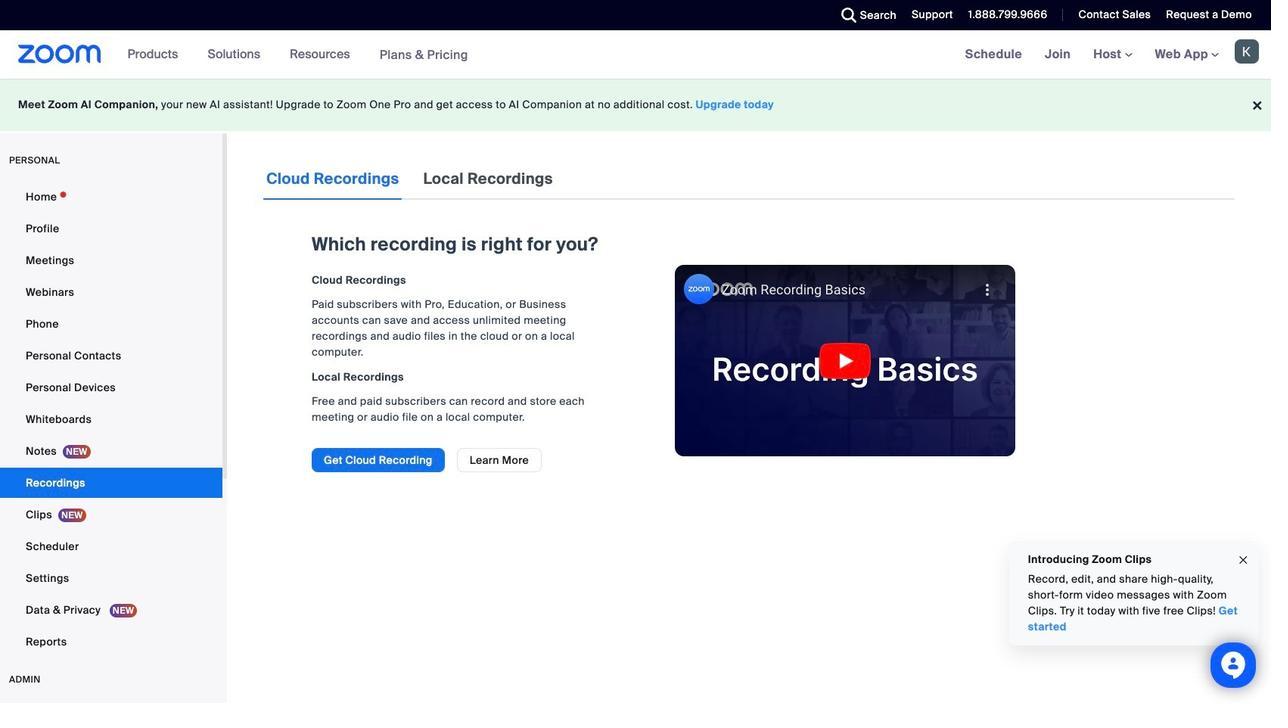 Task type: describe. For each thing, give the bounding box(es) containing it.
tabs of recording tab list
[[263, 157, 556, 200]]

close image
[[1238, 552, 1250, 569]]

meetings navigation
[[954, 30, 1272, 79]]

1 tab from the left
[[263, 157, 402, 200]]

product information navigation
[[116, 30, 480, 79]]

main content element
[[263, 157, 1235, 488]]



Task type: locate. For each thing, give the bounding box(es) containing it.
zoom logo image
[[18, 45, 101, 64]]

profile picture image
[[1235, 39, 1260, 64]]

footer
[[0, 79, 1272, 131]]

2 tab from the left
[[421, 157, 556, 200]]

0 horizontal spatial tab
[[263, 157, 402, 200]]

tab
[[263, 157, 402, 200], [421, 157, 556, 200]]

1 horizontal spatial tab
[[421, 157, 556, 200]]

banner
[[0, 30, 1272, 79]]

personal menu menu
[[0, 182, 223, 659]]



Task type: vqa. For each thing, say whether or not it's contained in the screenshot.
Zoom Logo
yes



